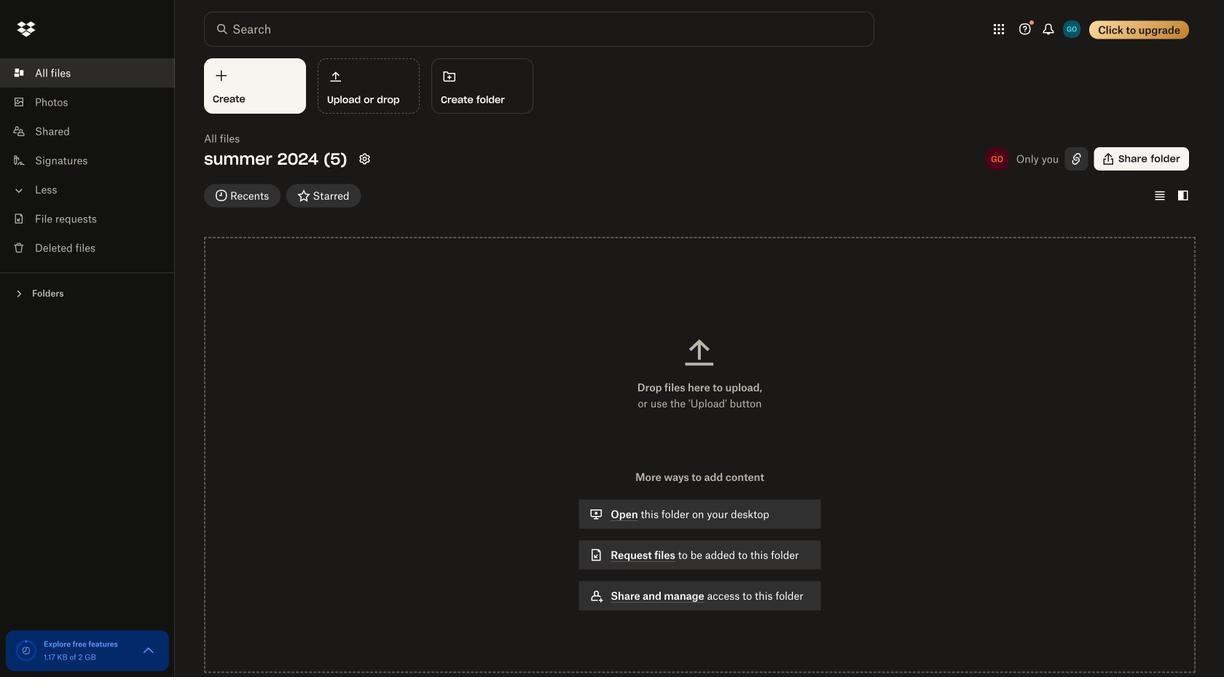 Task type: locate. For each thing, give the bounding box(es) containing it.
Search in folder "Dropbox" text field
[[233, 20, 844, 38]]

list
[[0, 50, 175, 273]]

list item
[[0, 58, 175, 87]]

quota usage progress bar
[[15, 639, 38, 663]]

folder settings image
[[356, 150, 374, 168]]

quota usage image
[[15, 639, 38, 663]]



Task type: describe. For each thing, give the bounding box(es) containing it.
dropbox image
[[12, 15, 41, 44]]

less image
[[12, 183, 26, 198]]



Task type: vqa. For each thing, say whether or not it's contained in the screenshot.
Documents tab
no



